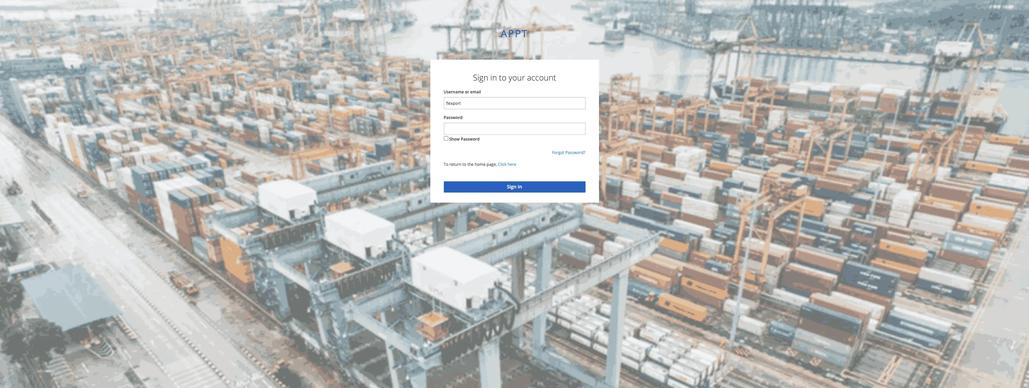 Task type: describe. For each thing, give the bounding box(es) containing it.
return
[[450, 162, 462, 167]]

appt
[[501, 27, 528, 40]]

1 vertical spatial password
[[461, 136, 480, 142]]

click here link
[[498, 162, 517, 167]]

page,
[[487, 162, 497, 167]]

password?
[[566, 150, 586, 156]]

account
[[527, 72, 556, 83]]

Username or email text field
[[444, 97, 586, 109]]

or
[[465, 89, 469, 95]]

0 vertical spatial password
[[444, 115, 463, 121]]

your
[[509, 72, 525, 83]]

sign in to your account
[[473, 72, 556, 83]]

to
[[444, 162, 449, 167]]

click
[[498, 162, 507, 167]]

show
[[449, 136, 460, 142]]

here
[[508, 162, 517, 167]]



Task type: locate. For each thing, give the bounding box(es) containing it.
forgot password?
[[552, 150, 586, 156]]

to return to the home page, click here
[[444, 162, 517, 167]]

to right the in
[[499, 72, 507, 83]]

to left the
[[463, 162, 467, 167]]

None submit
[[444, 182, 586, 193]]

0 vertical spatial to
[[499, 72, 507, 83]]

password
[[444, 115, 463, 121], [461, 136, 480, 142]]

home
[[475, 162, 486, 167]]

forgot
[[552, 150, 565, 156]]

forgot password? link
[[552, 150, 586, 156]]

to for your
[[499, 72, 507, 83]]

username or email
[[444, 89, 481, 95]]

to for the
[[463, 162, 467, 167]]

Password password field
[[444, 123, 586, 135]]

Show Password checkbox
[[444, 136, 448, 141]]

the
[[468, 162, 474, 167]]

username
[[444, 89, 464, 95]]

1 vertical spatial to
[[463, 162, 467, 167]]

1 horizontal spatial to
[[499, 72, 507, 83]]

show password
[[449, 136, 480, 142]]

password right show
[[461, 136, 480, 142]]

to
[[499, 72, 507, 83], [463, 162, 467, 167]]

email
[[470, 89, 481, 95]]

password up show
[[444, 115, 463, 121]]

sign
[[473, 72, 488, 83]]

0 horizontal spatial to
[[463, 162, 467, 167]]

in
[[491, 72, 497, 83]]



